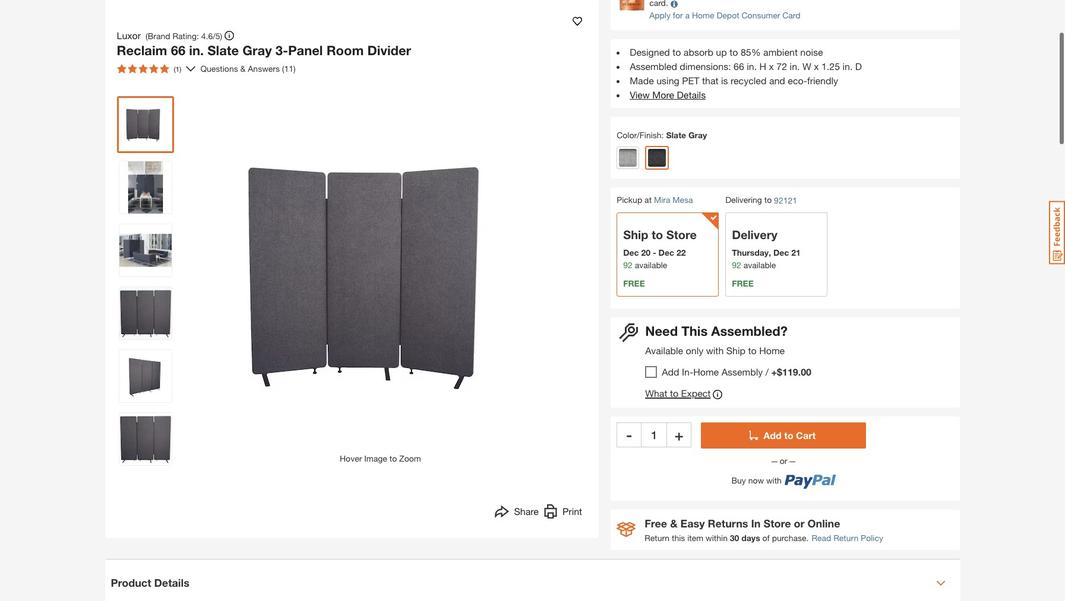 Task type: describe. For each thing, give the bounding box(es) containing it.
read
[[812, 533, 831, 543]]

room
[[327, 43, 364, 58]]

color/finish
[[617, 130, 662, 140]]

assembled
[[630, 61, 677, 72]]

free & easy returns in store or online return this item within 30 days of purchase. read return policy
[[645, 517, 883, 543]]

(brand rating: 4.6 /5)
[[146, 31, 222, 41]]

and
[[769, 75, 785, 86]]

92 inside delivery thursday, dec 21 92 available
[[732, 260, 741, 270]]

ship inside ship to store dec 20 - dec 22 92 available
[[623, 228, 648, 242]]

designed to absorb up to 85% ambient noise assembled dimensions: 66 in. h x 72 in. w x 1.25 in. d made using pet that is recycled and eco-friendly view more details
[[630, 47, 862, 101]]

panel
[[288, 43, 323, 58]]

- button
[[617, 423, 642, 448]]

delivering to 92121
[[725, 195, 797, 206]]

assembled?
[[711, 324, 788, 339]]

4.6
[[201, 31, 213, 41]]

hover
[[340, 454, 362, 464]]

policy
[[861, 533, 883, 543]]

mira mesa button
[[654, 195, 693, 205]]

to left cart
[[784, 430, 793, 441]]

view
[[630, 89, 650, 101]]

share
[[514, 506, 539, 517]]

pickup at mira mesa
[[617, 195, 693, 205]]

cart
[[796, 430, 816, 441]]

hover image to zoom button
[[202, 96, 559, 465]]

(1)
[[174, 64, 181, 73]]

what to expect
[[645, 388, 711, 399]]

(1) button
[[112, 59, 186, 78]]

reclaim
[[117, 43, 167, 58]]

expect
[[681, 388, 711, 399]]

add to cart
[[764, 430, 816, 441]]

need
[[645, 324, 678, 339]]

free
[[645, 517, 667, 530]]

slate gray luxor room dividers rclm7266zsg 64.0 image
[[119, 98, 171, 151]]

2 x from the left
[[814, 61, 819, 72]]

d
[[855, 61, 862, 72]]

92 inside ship to store dec 20 - dec 22 92 available
[[623, 260, 633, 270]]

& for answers
[[240, 64, 246, 74]]

2 dec from the left
[[659, 248, 674, 258]]

details inside designed to absorb up to 85% ambient noise assembled dimensions: 66 in. h x 72 in. w x 1.25 in. d made using pet that is recycled and eco-friendly view more details
[[677, 89, 706, 101]]

divider
[[367, 43, 411, 58]]

designed
[[630, 47, 670, 58]]

1.25
[[822, 61, 840, 72]]

card
[[782, 10, 801, 20]]

+
[[675, 427, 683, 444]]

ship to store dec 20 - dec 22 92 available
[[623, 228, 697, 270]]

buy now with
[[732, 476, 782, 486]]

slate gray luxor room dividers rclm7266zsg 40.1 image
[[119, 161, 171, 214]]

free for thursday,
[[732, 279, 754, 289]]

mesa
[[673, 195, 693, 205]]

to right what
[[670, 388, 679, 399]]

details inside button
[[154, 577, 189, 590]]

in. down 4.6
[[189, 43, 204, 58]]

made
[[630, 75, 654, 86]]

misty gray image
[[619, 149, 637, 167]]

image
[[364, 454, 387, 464]]

dec inside delivery thursday, dec 21 92 available
[[773, 248, 789, 258]]

purchase.
[[772, 533, 809, 543]]

a
[[685, 10, 690, 20]]

slate gray luxor room dividers rclm7266zsg fa.4 image
[[119, 350, 171, 402]]

returns
[[708, 517, 748, 530]]

/
[[766, 366, 769, 378]]

72
[[777, 61, 787, 72]]

in. left w
[[790, 61, 800, 72]]

add to cart button
[[701, 423, 866, 449]]

questions & answers (11)
[[200, 64, 296, 74]]

friendly
[[807, 75, 838, 86]]

eco-
[[788, 75, 807, 86]]

buy now with button
[[701, 467, 866, 490]]

delivery
[[732, 228, 778, 242]]

icon image
[[617, 523, 636, 538]]

now
[[748, 476, 764, 486]]

/5)
[[213, 31, 222, 41]]

product
[[111, 577, 151, 590]]

apply for a home depot consumer card
[[649, 10, 801, 20]]

more
[[652, 89, 674, 101]]

h
[[760, 61, 766, 72]]

to inside "need this assembled? available only with ship to home"
[[748, 345, 757, 356]]

slate gray luxor room dividers rclm7266zsg 76.5 image
[[119, 413, 171, 465]]

to right up
[[730, 47, 738, 58]]

in. left h
[[747, 61, 757, 72]]

119.00
[[782, 366, 811, 378]]

in
[[751, 517, 761, 530]]

pet
[[682, 75, 700, 86]]

within
[[706, 533, 728, 543]]

ship inside "need this assembled? available only with ship to home"
[[726, 345, 746, 356]]

(brand
[[146, 31, 170, 41]]

to left the absorb
[[673, 47, 681, 58]]

available
[[645, 345, 683, 356]]

20
[[641, 248, 651, 258]]

recycled
[[731, 75, 767, 86]]



Task type: vqa. For each thing, say whether or not it's contained in the screenshot.
1st Refrigerator from right
no



Task type: locate. For each thing, give the bounding box(es) containing it.
what
[[645, 388, 667, 399]]

- inside ship to store dec 20 - dec 22 92 available
[[653, 248, 656, 258]]

None field
[[642, 423, 667, 448]]

0 horizontal spatial store
[[666, 228, 697, 242]]

product details
[[111, 577, 189, 590]]

slate gray image
[[648, 149, 666, 167]]

available down 20
[[635, 260, 667, 270]]

this
[[682, 324, 708, 339]]

delivery thursday, dec 21 92 available
[[732, 228, 801, 270]]

zoom
[[399, 454, 421, 464]]

item
[[687, 533, 703, 543]]

& inside free & easy returns in store or online return this item within 30 days of purchase. read return policy
[[670, 517, 678, 530]]

1 dec from the left
[[623, 248, 639, 258]]

with inside "need this assembled? available only with ship to home"
[[706, 345, 724, 356]]

30
[[730, 533, 739, 543]]

2 return from the left
[[834, 533, 859, 543]]

0 vertical spatial details
[[677, 89, 706, 101]]

2 available from the left
[[744, 260, 776, 270]]

1 horizontal spatial 92
[[732, 260, 741, 270]]

1 horizontal spatial slate
[[666, 130, 686, 140]]

slate down /5)
[[207, 43, 239, 58]]

easy
[[680, 517, 705, 530]]

home inside "need this assembled? available only with ship to home"
[[759, 345, 785, 356]]

with right now
[[766, 476, 782, 486]]

home up "+$"
[[759, 345, 785, 356]]

home up expect
[[693, 366, 719, 378]]

ship up 20
[[623, 228, 648, 242]]

1 vertical spatial slate
[[666, 130, 686, 140]]

1 vertical spatial with
[[766, 476, 782, 486]]

to inside ship to store dec 20 - dec 22 92 available
[[652, 228, 663, 242]]

0 vertical spatial -
[[653, 248, 656, 258]]

5 stars image
[[117, 64, 169, 73]]

to down "pickup at mira mesa"
[[652, 228, 663, 242]]

1 vertical spatial add
[[764, 430, 782, 441]]

days
[[742, 533, 760, 543]]

(1) link
[[112, 59, 196, 78]]

at
[[645, 195, 652, 205]]

66 inside designed to absorb up to 85% ambient noise assembled dimensions: 66 in. h x 72 in. w x 1.25 in. d made using pet that is recycled and eco-friendly view more details
[[734, 61, 744, 72]]

1 horizontal spatial with
[[766, 476, 782, 486]]

return
[[645, 533, 670, 543], [834, 533, 859, 543]]

- left '+'
[[626, 427, 632, 444]]

85%
[[741, 47, 761, 58]]

1 horizontal spatial return
[[834, 533, 859, 543]]

1 vertical spatial home
[[759, 345, 785, 356]]

0 horizontal spatial dec
[[623, 248, 639, 258]]

what to expect button
[[645, 388, 723, 402]]

details down pet
[[677, 89, 706, 101]]

with right only
[[706, 345, 724, 356]]

info image
[[671, 0, 678, 8]]

to inside delivering to 92121
[[764, 195, 772, 205]]

& for easy
[[670, 517, 678, 530]]

color/finish : slate gray
[[617, 130, 707, 140]]

0 horizontal spatial available
[[635, 260, 667, 270]]

0 vertical spatial with
[[706, 345, 724, 356]]

66 up recycled
[[734, 61, 744, 72]]

1 vertical spatial &
[[670, 517, 678, 530]]

add inside button
[[764, 430, 782, 441]]

1 horizontal spatial dec
[[659, 248, 674, 258]]

66 down "(brand rating: 4.6 /5)"
[[171, 43, 185, 58]]

to
[[673, 47, 681, 58], [730, 47, 738, 58], [764, 195, 772, 205], [652, 228, 663, 242], [748, 345, 757, 356], [670, 388, 679, 399], [784, 430, 793, 441], [390, 454, 397, 464]]

0 horizontal spatial gray
[[243, 43, 272, 58]]

66
[[171, 43, 185, 58], [734, 61, 744, 72]]

22
[[677, 248, 686, 258]]

home right a
[[692, 10, 714, 20]]

3 dec from the left
[[773, 248, 789, 258]]

92121
[[774, 196, 797, 206]]

slate gray luxor room dividers rclm7266zsg 1d.3 image
[[119, 287, 171, 339]]

add for add to cart
[[764, 430, 782, 441]]

1 horizontal spatial &
[[670, 517, 678, 530]]

for
[[673, 10, 683, 20]]

return right read
[[834, 533, 859, 543]]

x right w
[[814, 61, 819, 72]]

buy
[[732, 476, 746, 486]]

0 vertical spatial slate
[[207, 43, 239, 58]]

to down the assembled?
[[748, 345, 757, 356]]

2 free from the left
[[732, 279, 754, 289]]

caret image
[[936, 579, 945, 589]]

1 horizontal spatial 66
[[734, 61, 744, 72]]

absorb
[[684, 47, 713, 58]]

add in-home assembly / +$ 119.00
[[662, 366, 811, 378]]

:
[[662, 130, 664, 140]]

rating:
[[173, 31, 199, 41]]

to left zoom
[[390, 454, 397, 464]]

in-
[[682, 366, 693, 378]]

view more details link
[[630, 89, 706, 101]]

& left answers
[[240, 64, 246, 74]]

luxor link
[[117, 29, 146, 43]]

0 horizontal spatial with
[[706, 345, 724, 356]]

0 vertical spatial &
[[240, 64, 246, 74]]

free down 20
[[623, 279, 645, 289]]

0 horizontal spatial or
[[778, 456, 790, 466]]

2 vertical spatial home
[[693, 366, 719, 378]]

thursday,
[[732, 248, 771, 258]]

add for add in-home assembly / +$ 119.00
[[662, 366, 679, 378]]

add left in-
[[662, 366, 679, 378]]

depot
[[717, 10, 739, 20]]

dec left 21
[[773, 248, 789, 258]]

3-
[[275, 43, 288, 58]]

details
[[677, 89, 706, 101], [154, 577, 189, 590]]

noise
[[800, 47, 823, 58]]

to inside "button"
[[390, 454, 397, 464]]

slate gray luxor room dividers rclm7266zsg a0.2 image
[[119, 224, 171, 277]]

need this assembled? available only with ship to home
[[645, 324, 788, 356]]

1 return from the left
[[645, 533, 670, 543]]

or up buy now with button
[[778, 456, 790, 466]]

0 horizontal spatial add
[[662, 366, 679, 378]]

in. left the d
[[843, 61, 853, 72]]

0 vertical spatial or
[[778, 456, 790, 466]]

0 horizontal spatial free
[[623, 279, 645, 289]]

or up purchase.
[[794, 517, 805, 530]]

questions
[[200, 64, 238, 74]]

apply now image
[[620, 0, 649, 11]]

share button
[[495, 505, 539, 522]]

free down thursday,
[[732, 279, 754, 289]]

0 vertical spatial home
[[692, 10, 714, 20]]

delivering
[[725, 195, 762, 205]]

1 horizontal spatial or
[[794, 517, 805, 530]]

0 vertical spatial add
[[662, 366, 679, 378]]

0 vertical spatial gray
[[243, 43, 272, 58]]

0 horizontal spatial ship
[[623, 228, 648, 242]]

store inside free & easy returns in store or online return this item within 30 days of purchase. read return policy
[[764, 517, 791, 530]]

or
[[778, 456, 790, 466], [794, 517, 805, 530]]

this
[[672, 533, 685, 543]]

online
[[808, 517, 840, 530]]

1 vertical spatial 66
[[734, 61, 744, 72]]

1 vertical spatial gray
[[688, 130, 707, 140]]

1 vertical spatial or
[[794, 517, 805, 530]]

1 horizontal spatial store
[[764, 517, 791, 530]]

to left the 92121 link
[[764, 195, 772, 205]]

0 horizontal spatial 66
[[171, 43, 185, 58]]

consumer
[[742, 10, 780, 20]]

1 horizontal spatial free
[[732, 279, 754, 289]]

1 horizontal spatial x
[[814, 61, 819, 72]]

print button
[[544, 505, 582, 522]]

using
[[657, 75, 679, 86]]

return down free
[[645, 533, 670, 543]]

- right 20
[[653, 248, 656, 258]]

0 horizontal spatial return
[[645, 533, 670, 543]]

ship up add in-home assembly / +$ 119.00
[[726, 345, 746, 356]]

1 vertical spatial -
[[626, 427, 632, 444]]

0 horizontal spatial x
[[769, 61, 774, 72]]

1 vertical spatial ship
[[726, 345, 746, 356]]

dec left 22
[[659, 248, 674, 258]]

x right h
[[769, 61, 774, 72]]

-
[[653, 248, 656, 258], [626, 427, 632, 444]]

available inside delivery thursday, dec 21 92 available
[[744, 260, 776, 270]]

hover image to zoom
[[340, 454, 421, 464]]

0 horizontal spatial 92
[[623, 260, 633, 270]]

up
[[716, 47, 727, 58]]

store up 22
[[666, 228, 697, 242]]

free for to
[[623, 279, 645, 289]]

1 horizontal spatial details
[[677, 89, 706, 101]]

gray up answers
[[243, 43, 272, 58]]

read return policy link
[[812, 532, 883, 545]]

2 horizontal spatial dec
[[773, 248, 789, 258]]

ship
[[623, 228, 648, 242], [726, 345, 746, 356]]

store inside ship to store dec 20 - dec 22 92 available
[[666, 228, 697, 242]]

assembly
[[722, 366, 763, 378]]

available inside ship to store dec 20 - dec 22 92 available
[[635, 260, 667, 270]]

with inside button
[[766, 476, 782, 486]]

apply for a home depot consumer card link
[[649, 10, 801, 20]]

feedback link image
[[1049, 201, 1065, 265]]

(11)
[[282, 64, 296, 74]]

1 vertical spatial details
[[154, 577, 189, 590]]

store up of
[[764, 517, 791, 530]]

dec left 20
[[623, 248, 639, 258]]

0 horizontal spatial details
[[154, 577, 189, 590]]

details right product
[[154, 577, 189, 590]]

home
[[692, 10, 714, 20], [759, 345, 785, 356], [693, 366, 719, 378]]

1 horizontal spatial available
[[744, 260, 776, 270]]

0 horizontal spatial &
[[240, 64, 246, 74]]

luxor
[[117, 30, 141, 41]]

1 horizontal spatial gray
[[688, 130, 707, 140]]

92121 link
[[774, 194, 797, 207]]

+ button
[[667, 423, 692, 448]]

1 horizontal spatial add
[[764, 430, 782, 441]]

1 92 from the left
[[623, 260, 633, 270]]

1 horizontal spatial -
[[653, 248, 656, 258]]

0 horizontal spatial slate
[[207, 43, 239, 58]]

dec
[[623, 248, 639, 258], [659, 248, 674, 258], [773, 248, 789, 258]]

1 vertical spatial store
[[764, 517, 791, 530]]

answers
[[248, 64, 280, 74]]

0 vertical spatial store
[[666, 228, 697, 242]]

21
[[791, 248, 801, 258]]

0 vertical spatial 66
[[171, 43, 185, 58]]

2 92 from the left
[[732, 260, 741, 270]]

free
[[623, 279, 645, 289], [732, 279, 754, 289]]

or inside free & easy returns in store or online return this item within 30 days of purchase. read return policy
[[794, 517, 805, 530]]

print
[[563, 506, 582, 517]]

dimensions:
[[680, 61, 731, 72]]

1 x from the left
[[769, 61, 774, 72]]

1 free from the left
[[623, 279, 645, 289]]

slate right :
[[666, 130, 686, 140]]

0 vertical spatial ship
[[623, 228, 648, 242]]

only
[[686, 345, 703, 356]]

0 horizontal spatial -
[[626, 427, 632, 444]]

gray right :
[[688, 130, 707, 140]]

available down thursday,
[[744, 260, 776, 270]]

add left cart
[[764, 430, 782, 441]]

1 available from the left
[[635, 260, 667, 270]]

with
[[706, 345, 724, 356], [766, 476, 782, 486]]

- inside '-' button
[[626, 427, 632, 444]]

1 horizontal spatial ship
[[726, 345, 746, 356]]

& up this
[[670, 517, 678, 530]]

w
[[803, 61, 811, 72]]



